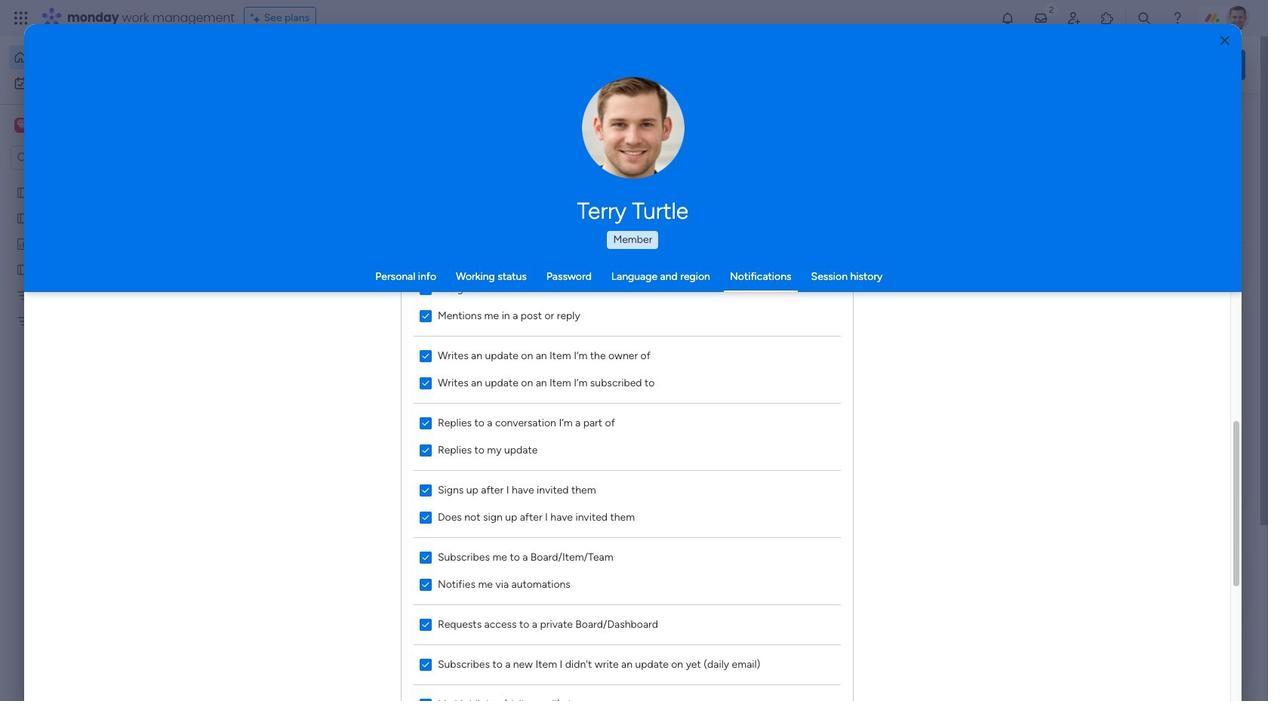 Task type: locate. For each thing, give the bounding box(es) containing it.
help image
[[1171, 11, 1186, 26]]

add to favorites image
[[695, 276, 710, 291]]

public board image
[[16, 185, 30, 199], [16, 211, 30, 225], [16, 262, 30, 276]]

2 public board image from the top
[[16, 211, 30, 225]]

1 vertical spatial public board image
[[16, 211, 30, 225]]

quick search results list box
[[233, 141, 983, 526]]

add to favorites image
[[942, 276, 957, 291], [448, 461, 463, 476]]

option
[[9, 45, 184, 69], [9, 71, 184, 95], [0, 179, 193, 182]]

1 public board image from the left
[[252, 276, 269, 292]]

1 horizontal spatial public dashboard image
[[746, 276, 763, 292]]

region
[[402, 257, 853, 702]]

0 vertical spatial public board image
[[16, 185, 30, 199]]

0 horizontal spatial public board image
[[252, 276, 269, 292]]

see plans image
[[251, 10, 264, 26]]

1 horizontal spatial component image
[[746, 299, 760, 313]]

public board image
[[252, 276, 269, 292], [499, 276, 516, 292]]

terry turtle image
[[1226, 6, 1251, 30]]

component image
[[499, 299, 513, 313], [746, 299, 760, 313]]

close image
[[1221, 35, 1230, 46]]

2 component image from the left
[[746, 299, 760, 313]]

1 workspace image from the left
[[14, 117, 29, 134]]

2 element
[[386, 569, 404, 587], [386, 569, 404, 587]]

1 horizontal spatial add to favorites image
[[942, 276, 957, 291]]

templates image image
[[1033, 304, 1233, 408]]

dapulse x slim image
[[1223, 110, 1242, 128]]

search everything image
[[1137, 11, 1152, 26]]

0 horizontal spatial add to favorites image
[[448, 461, 463, 476]]

list box
[[0, 176, 193, 537]]

getting started element
[[1020, 550, 1246, 611]]

public dashboard image
[[16, 236, 30, 251], [746, 276, 763, 292]]

workspace image
[[14, 117, 29, 134], [17, 117, 27, 134]]

2 workspace image from the left
[[17, 117, 27, 134]]

public board image for second component image from right
[[499, 276, 516, 292]]

2 image
[[1045, 1, 1059, 18]]

2 vertical spatial public board image
[[16, 262, 30, 276]]

0 vertical spatial option
[[9, 45, 184, 69]]

0 horizontal spatial component image
[[499, 299, 513, 313]]

1 vertical spatial add to favorites image
[[448, 461, 463, 476]]

monday marketplace image
[[1100, 11, 1115, 26]]

0 horizontal spatial public dashboard image
[[16, 236, 30, 251]]

0 vertical spatial add to favorites image
[[942, 276, 957, 291]]

public board image up component icon
[[252, 276, 269, 292]]

2 public board image from the left
[[499, 276, 516, 292]]

public board image right remove from favorites icon
[[499, 276, 516, 292]]

1 horizontal spatial public board image
[[499, 276, 516, 292]]



Task type: vqa. For each thing, say whether or not it's contained in the screenshot.
Shareable Board image
no



Task type: describe. For each thing, give the bounding box(es) containing it.
select product image
[[14, 11, 29, 26]]

1 vertical spatial public dashboard image
[[746, 276, 763, 292]]

component image
[[252, 299, 266, 313]]

workspace selection element
[[14, 116, 126, 136]]

Search in workspace field
[[32, 149, 126, 167]]

2 vertical spatial option
[[0, 179, 193, 182]]

update feed image
[[1034, 11, 1049, 26]]

invite members image
[[1067, 11, 1082, 26]]

1 component image from the left
[[499, 299, 513, 313]]

1 public board image from the top
[[16, 185, 30, 199]]

remove from favorites image
[[448, 276, 463, 291]]

public board image for component icon
[[252, 276, 269, 292]]

help center element
[[1020, 623, 1246, 683]]

notifications image
[[1001, 11, 1016, 26]]

3 public board image from the top
[[16, 262, 30, 276]]

0 vertical spatial public dashboard image
[[16, 236, 30, 251]]

1 vertical spatial option
[[9, 71, 184, 95]]



